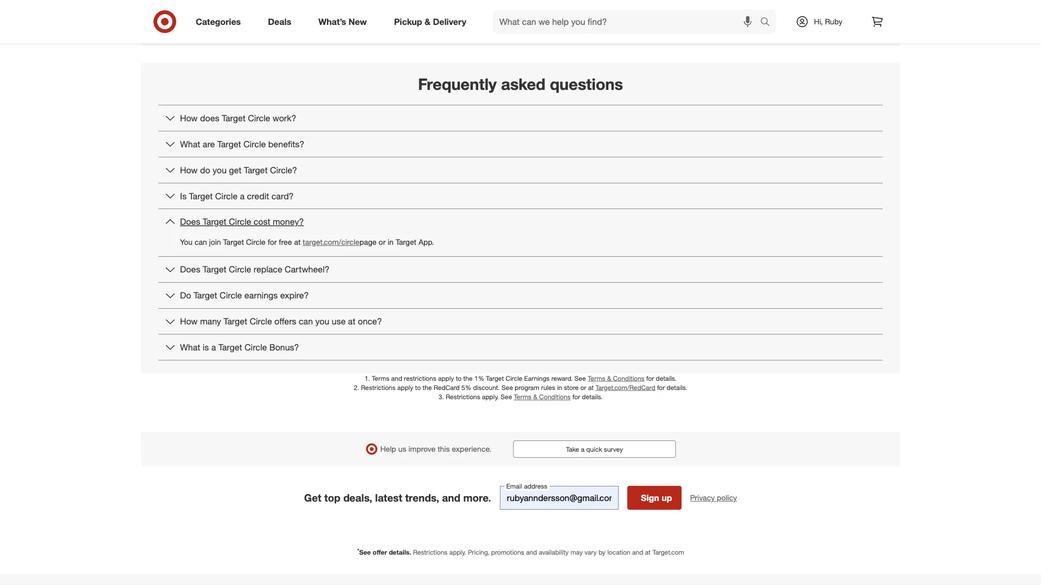 Task type: locate. For each thing, give the bounding box(es) containing it.
apply. left pricing, at the left of page
[[450, 549, 466, 557]]

1 vertical spatial or
[[581, 384, 587, 392]]

experience.
[[452, 445, 492, 454]]

0 vertical spatial &
[[425, 16, 431, 27]]

0 horizontal spatial terms
[[372, 375, 390, 383]]

2 vertical spatial restrictions
[[413, 549, 448, 557]]

restrictions inside * see offer details. restrictions apply. pricing, promotions and availability may vary by location and at target.com
[[413, 549, 448, 557]]

0 vertical spatial does
[[180, 217, 200, 227]]

rules
[[541, 384, 556, 392]]

1 vertical spatial what
[[180, 342, 200, 353]]

1 horizontal spatial or
[[581, 384, 587, 392]]

1 horizontal spatial to
[[456, 375, 462, 383]]

what left 'are'
[[180, 139, 200, 150]]

and left availability
[[526, 549, 537, 557]]

for up the target.com/redcard link
[[647, 375, 654, 383]]

what's new
[[319, 16, 367, 27]]

None text field
[[500, 487, 619, 510]]

bonus?
[[269, 342, 299, 353]]

card?
[[272, 191, 294, 201]]

apply. inside 1. terms and restrictions apply to the 1% target circle earnings reward. see terms & conditions for details. 2. restrictions apply to the redcard 5% discount. see program rules in store or at target.com/redcard for details. 3. restrictions apply. see terms & conditions for details.
[[482, 393, 499, 401]]

reward.
[[552, 375, 573, 383]]

& down program
[[533, 393, 538, 401]]

survey
[[604, 446, 623, 454]]

circle up many
[[220, 291, 242, 301]]

may
[[571, 549, 583, 557]]

can left join
[[195, 238, 207, 247]]

2 horizontal spatial a
[[581, 446, 585, 454]]

free
[[279, 238, 292, 247]]

to down restrictions
[[415, 384, 421, 392]]

how for how many target circle offers can you use at once?
[[180, 316, 198, 327]]

0 vertical spatial can
[[195, 238, 207, 247]]

target up join
[[203, 217, 227, 227]]

for right the target.com/redcard link
[[657, 384, 665, 392]]

details.
[[656, 375, 677, 383], [667, 384, 688, 392], [582, 393, 603, 401], [389, 549, 411, 557]]

or
[[379, 238, 386, 247], [581, 384, 587, 392]]

target right is
[[189, 191, 213, 201]]

and left restrictions
[[391, 375, 402, 383]]

1 horizontal spatial &
[[533, 393, 538, 401]]

1 vertical spatial earnings
[[245, 291, 278, 301]]

1 horizontal spatial you
[[315, 316, 329, 327]]

trends,
[[405, 492, 439, 505]]

at right store
[[588, 384, 594, 392]]

restrictions down 1.
[[361, 384, 396, 392]]

target right many
[[224, 316, 247, 327]]

target up discount.
[[486, 375, 504, 383]]

1 vertical spatial a
[[211, 342, 216, 353]]

&
[[425, 16, 431, 27], [607, 375, 612, 383], [533, 393, 538, 401]]

frequently asked questions
[[418, 74, 623, 94]]

0 vertical spatial in
[[388, 238, 394, 247]]

restrictions down 5%
[[446, 393, 480, 401]]

what inside what are target circle benefits? dropdown button
[[180, 139, 200, 150]]

how left the do at the left
[[180, 165, 198, 175]]

does up do
[[180, 265, 200, 275]]

how does target circle work?
[[180, 113, 296, 124]]

* see offer details. restrictions apply. pricing, promotions and availability may vary by location and at target.com
[[357, 548, 684, 557]]

1 vertical spatial apply.
[[450, 549, 466, 557]]

is
[[203, 342, 209, 353]]

circle down cost
[[246, 238, 266, 247]]

0 horizontal spatial you
[[213, 165, 227, 175]]

how inside dropdown button
[[180, 113, 198, 124]]

circle up program
[[506, 375, 523, 383]]

0 horizontal spatial earnings
[[245, 291, 278, 301]]

a left credit
[[240, 191, 245, 201]]

join
[[209, 238, 221, 247]]

new
[[349, 16, 367, 27]]

how for how do you get target circle?
[[180, 165, 198, 175]]

pickup & delivery
[[394, 16, 467, 27]]

target left app.
[[396, 238, 417, 247]]

latest
[[375, 492, 402, 505]]

terms & conditions link
[[588, 375, 645, 383], [514, 393, 571, 401]]

0 horizontal spatial apply.
[[450, 549, 466, 557]]

terms down program
[[514, 393, 532, 401]]

circle inside dropdown button
[[220, 291, 242, 301]]

questions
[[550, 74, 623, 94]]

how left 'does'
[[180, 113, 198, 124]]

does target circle cost money? button
[[158, 209, 883, 235]]

1 horizontal spatial apply
[[438, 375, 454, 383]]

apply down restrictions
[[398, 384, 413, 392]]

hi,
[[814, 17, 823, 26]]

3 how from the top
[[180, 316, 198, 327]]

1 does from the top
[[180, 217, 200, 227]]

search
[[756, 17, 782, 28]]

in
[[388, 238, 394, 247], [557, 384, 562, 392]]

target right join
[[223, 238, 244, 247]]

deals
[[268, 16, 291, 27]]

1 horizontal spatial terms & conditions link
[[588, 375, 645, 383]]

earnings
[[423, 8, 456, 19], [245, 291, 278, 301]]

at right use
[[348, 316, 356, 327]]

0 vertical spatial a
[[240, 191, 245, 201]]

discount.
[[473, 384, 500, 392]]

how for how does target circle work?
[[180, 113, 198, 124]]

& up the target.com/redcard link
[[607, 375, 612, 383]]

the up 5%
[[464, 375, 473, 383]]

1 vertical spatial apply
[[398, 384, 413, 392]]

terms right 1.
[[372, 375, 390, 383]]

1 vertical spatial the
[[423, 384, 432, 392]]

do
[[200, 165, 210, 175]]

more.
[[464, 492, 491, 505]]

2 vertical spatial a
[[581, 446, 585, 454]]

1. terms and restrictions apply to the 1% target circle earnings reward. see terms & conditions for details. 2. restrictions apply to the redcard 5% discount. see program rules in store or at target.com/redcard for details. 3. restrictions apply. see terms & conditions for details.
[[354, 375, 688, 401]]

target right 'are'
[[217, 139, 241, 150]]

a right take at the right bottom of the page
[[581, 446, 585, 454]]

0 vertical spatial apply.
[[482, 393, 499, 401]]

1 horizontal spatial can
[[299, 316, 313, 327]]

delivery
[[433, 16, 467, 27]]

2 horizontal spatial terms
[[588, 375, 606, 383]]

track earnings and votes here after making eligible purchases.
[[400, 8, 642, 19]]

or right store
[[581, 384, 587, 392]]

1 vertical spatial to
[[415, 384, 421, 392]]

0 horizontal spatial &
[[425, 16, 431, 27]]

0 vertical spatial or
[[379, 238, 386, 247]]

what for what are target circle benefits?
[[180, 139, 200, 150]]

program
[[515, 384, 540, 392]]

making
[[539, 8, 567, 19]]

use
[[332, 316, 346, 327]]

1 horizontal spatial a
[[240, 191, 245, 201]]

terms & conditions link down rules
[[514, 393, 571, 401]]

earnings right the track
[[423, 8, 456, 19]]

target right do
[[194, 291, 217, 301]]

2 vertical spatial &
[[533, 393, 538, 401]]

1 horizontal spatial earnings
[[423, 8, 456, 19]]

how left many
[[180, 316, 198, 327]]

what inside what is a target circle bonus? dropdown button
[[180, 342, 200, 353]]

categories
[[196, 16, 241, 27]]

1 horizontal spatial conditions
[[613, 375, 645, 383]]

1 how from the top
[[180, 113, 198, 124]]

1 vertical spatial terms & conditions link
[[514, 393, 571, 401]]

1 vertical spatial does
[[180, 265, 200, 275]]

or right page
[[379, 238, 386, 247]]

apply up redcard
[[438, 375, 454, 383]]

what for what is a target circle bonus?
[[180, 342, 200, 353]]

terms up target.com/redcard
[[588, 375, 606, 383]]

in down reward.
[[557, 384, 562, 392]]

see
[[575, 375, 586, 383], [502, 384, 513, 392], [501, 393, 512, 401], [359, 549, 371, 557]]

at left target.com
[[645, 549, 651, 557]]

details. inside * see offer details. restrictions apply. pricing, promotions and availability may vary by location and at target.com
[[389, 549, 411, 557]]

0 vertical spatial how
[[180, 113, 198, 124]]

once?
[[358, 316, 382, 327]]

2 what from the top
[[180, 342, 200, 353]]

policy
[[717, 494, 737, 503]]

can right offers
[[299, 316, 313, 327]]

sign up button
[[628, 487, 682, 510]]

0 vertical spatial you
[[213, 165, 227, 175]]

what's new link
[[309, 10, 381, 34]]

what left is in the left bottom of the page
[[180, 342, 200, 353]]

2 does from the top
[[180, 265, 200, 275]]

0 horizontal spatial the
[[423, 384, 432, 392]]

0 horizontal spatial conditions
[[539, 393, 571, 401]]

earnings inside dropdown button
[[245, 291, 278, 301]]

can inside dropdown button
[[299, 316, 313, 327]]

do
[[180, 291, 191, 301]]

1 vertical spatial &
[[607, 375, 612, 383]]

0 vertical spatial terms & conditions link
[[588, 375, 645, 383]]

to up 5%
[[456, 375, 462, 383]]

availability
[[539, 549, 569, 557]]

does
[[200, 113, 219, 124]]

you
[[213, 165, 227, 175], [315, 316, 329, 327]]

0 vertical spatial what
[[180, 139, 200, 150]]

what
[[180, 139, 200, 150], [180, 342, 200, 353]]

does target circle replace cartwheel? button
[[158, 257, 883, 283]]

you right the do at the left
[[213, 165, 227, 175]]

the down restrictions
[[423, 384, 432, 392]]

top
[[324, 492, 341, 505]]

cartwheel?
[[285, 265, 330, 275]]

1 horizontal spatial apply.
[[482, 393, 499, 401]]

for left free
[[268, 238, 277, 247]]

1 vertical spatial how
[[180, 165, 198, 175]]

2 horizontal spatial &
[[607, 375, 612, 383]]

the
[[464, 375, 473, 383], [423, 384, 432, 392]]

1 horizontal spatial in
[[557, 384, 562, 392]]

0 vertical spatial apply
[[438, 375, 454, 383]]

up
[[662, 493, 672, 504]]

conditions up the target.com/redcard link
[[613, 375, 645, 383]]

how do you get target circle?
[[180, 165, 297, 175]]

What can we help you find? suggestions appear below search field
[[493, 10, 763, 34]]

circle
[[248, 113, 270, 124], [244, 139, 266, 150], [215, 191, 238, 201], [229, 217, 251, 227], [246, 238, 266, 247], [229, 265, 251, 275], [220, 291, 242, 301], [250, 316, 272, 327], [245, 342, 267, 353], [506, 375, 523, 383]]

for down store
[[573, 393, 580, 401]]

1 vertical spatial in
[[557, 384, 562, 392]]

0 horizontal spatial terms & conditions link
[[514, 393, 571, 401]]

does
[[180, 217, 200, 227], [180, 265, 200, 275]]

3.
[[439, 393, 444, 401]]

0 vertical spatial the
[[464, 375, 473, 383]]

you left use
[[315, 316, 329, 327]]

does up you
[[180, 217, 200, 227]]

a inside button
[[581, 446, 585, 454]]

offer
[[373, 549, 387, 557]]

1 what from the top
[[180, 139, 200, 150]]

terms & conditions link up the target.com/redcard link
[[588, 375, 645, 383]]

earnings down does target circle replace cartwheel?
[[245, 291, 278, 301]]

apply. down discount.
[[482, 393, 499, 401]]

pickup & delivery link
[[385, 10, 480, 34]]

target.com/circle
[[303, 238, 360, 247]]

does for does target circle cost money?
[[180, 217, 200, 227]]

restrictions left pricing, at the left of page
[[413, 549, 448, 557]]

1 vertical spatial can
[[299, 316, 313, 327]]

do target circle earnings expire? button
[[158, 283, 883, 309]]

location
[[608, 549, 631, 557]]

0 horizontal spatial in
[[388, 238, 394, 247]]

what is a target circle bonus? button
[[158, 335, 883, 361]]

redcard
[[434, 384, 460, 392]]

restrictions
[[361, 384, 396, 392], [446, 393, 480, 401], [413, 549, 448, 557]]

a right is in the left bottom of the page
[[211, 342, 216, 353]]

conditions
[[613, 375, 645, 383], [539, 393, 571, 401]]

get top deals, latest trends, and more.
[[304, 492, 491, 505]]

& right the track
[[425, 16, 431, 27]]

2 how from the top
[[180, 165, 198, 175]]

0 vertical spatial to
[[456, 375, 462, 383]]

in right page
[[388, 238, 394, 247]]

conditions down rules
[[539, 393, 571, 401]]

circle left offers
[[250, 316, 272, 327]]

2 vertical spatial how
[[180, 316, 198, 327]]

terms & conditions link for 3. restrictions apply. see
[[514, 393, 571, 401]]

work?
[[273, 113, 296, 124]]



Task type: vqa. For each thing, say whether or not it's contained in the screenshot.


Task type: describe. For each thing, give the bounding box(es) containing it.
circle up how do you get target circle?
[[244, 139, 266, 150]]

deals link
[[259, 10, 305, 34]]

circle inside 1. terms and restrictions apply to the 1% target circle earnings reward. see terms & conditions for details. 2. restrictions apply to the redcard 5% discount. see program rules in store or at target.com/redcard for details. 3. restrictions apply. see terms & conditions for details.
[[506, 375, 523, 383]]

does target circle cost money?
[[180, 217, 304, 227]]

at inside dropdown button
[[348, 316, 356, 327]]

circle left bonus?
[[245, 342, 267, 353]]

is target circle a credit card? button
[[158, 184, 883, 209]]

target.com
[[653, 549, 684, 557]]

at inside * see offer details. restrictions apply. pricing, promotions and availability may vary by location and at target.com
[[645, 549, 651, 557]]

earnings
[[524, 375, 550, 383]]

take
[[566, 446, 579, 454]]

does for does target circle replace cartwheel?
[[180, 265, 200, 275]]

eligible
[[569, 8, 597, 19]]

at right free
[[294, 238, 301, 247]]

replace
[[254, 265, 282, 275]]

do target circle earnings expire?
[[180, 291, 309, 301]]

2.
[[354, 384, 359, 392]]

target inside dropdown button
[[194, 291, 217, 301]]

after
[[519, 8, 536, 19]]

circle?
[[270, 165, 297, 175]]

app.
[[419, 238, 434, 247]]

hi, ruby
[[814, 17, 843, 26]]

0 vertical spatial restrictions
[[361, 384, 396, 392]]

5%
[[462, 384, 471, 392]]

what are target circle benefits?
[[180, 139, 304, 150]]

1 horizontal spatial the
[[464, 375, 473, 383]]

credit
[[247, 191, 269, 201]]

1.
[[365, 375, 370, 383]]

circle up do target circle earnings expire?
[[229, 265, 251, 275]]

0 horizontal spatial apply
[[398, 384, 413, 392]]

cost
[[254, 217, 270, 227]]

help us improve this experience.
[[381, 445, 492, 454]]

take a quick survey
[[566, 446, 623, 454]]

promotions
[[491, 549, 525, 557]]

target right get
[[244, 165, 268, 175]]

and left more.
[[442, 492, 461, 505]]

are
[[203, 139, 215, 150]]

1 vertical spatial conditions
[[539, 393, 571, 401]]

and inside 1. terms and restrictions apply to the 1% target circle earnings reward. see terms & conditions for details. 2. restrictions apply to the redcard 5% discount. see program rules in store or at target.com/redcard for details. 3. restrictions apply. see terms & conditions for details.
[[391, 375, 402, 383]]

categories link
[[187, 10, 255, 34]]

and right 'location'
[[633, 549, 644, 557]]

circle down get
[[215, 191, 238, 201]]

1 vertical spatial restrictions
[[446, 393, 480, 401]]

0 horizontal spatial to
[[415, 384, 421, 392]]

benefits?
[[268, 139, 304, 150]]

0 vertical spatial earnings
[[423, 8, 456, 19]]

take a quick survey button
[[513, 441, 676, 458]]

asked
[[501, 74, 546, 94]]

0 horizontal spatial a
[[211, 342, 216, 353]]

deals,
[[343, 492, 372, 505]]

here
[[499, 8, 516, 19]]

is
[[180, 191, 187, 201]]

pickup
[[394, 16, 422, 27]]

and left votes
[[458, 8, 473, 19]]

*
[[357, 548, 359, 554]]

sign
[[641, 493, 660, 504]]

search button
[[756, 10, 782, 36]]

you can join target circle for free at target.com/circle page or in target app.
[[180, 238, 434, 247]]

circle inside dropdown button
[[250, 316, 272, 327]]

many
[[200, 316, 221, 327]]

1%
[[475, 375, 484, 383]]

offers
[[275, 316, 296, 327]]

privacy
[[690, 494, 715, 503]]

expire?
[[280, 291, 309, 301]]

circle left cost
[[229, 217, 251, 227]]

circle left work?
[[248, 113, 270, 124]]

0 horizontal spatial can
[[195, 238, 207, 247]]

& inside the 'pickup & delivery' link
[[425, 16, 431, 27]]

get
[[304, 492, 322, 505]]

frequently
[[418, 74, 497, 94]]

target inside 1. terms and restrictions apply to the 1% target circle earnings reward. see terms & conditions for details. 2. restrictions apply to the redcard 5% discount. see program rules in store or at target.com/redcard for details. 3. restrictions apply. see terms & conditions for details.
[[486, 375, 504, 383]]

1 vertical spatial you
[[315, 316, 329, 327]]

us
[[398, 445, 406, 454]]

apply. inside * see offer details. restrictions apply. pricing, promotions and availability may vary by location and at target.com
[[450, 549, 466, 557]]

you
[[180, 238, 193, 247]]

is target circle a credit card?
[[180, 191, 294, 201]]

target right is in the left bottom of the page
[[219, 342, 242, 353]]

how many target circle offers can you use at once? button
[[158, 309, 883, 335]]

target right 'does'
[[222, 113, 246, 124]]

help
[[381, 445, 396, 454]]

0 vertical spatial conditions
[[613, 375, 645, 383]]

target.com/redcard link
[[596, 384, 656, 392]]

what's
[[319, 16, 346, 27]]

pricing,
[[468, 549, 490, 557]]

0 horizontal spatial or
[[379, 238, 386, 247]]

does target circle replace cartwheel?
[[180, 265, 330, 275]]

1 horizontal spatial terms
[[514, 393, 532, 401]]

see inside * see offer details. restrictions apply. pricing, promotions and availability may vary by location and at target.com
[[359, 549, 371, 557]]

store
[[564, 384, 579, 392]]

target.com/redcard
[[596, 384, 656, 392]]

terms & conditions link for 1. terms and restrictions apply to the 1% target circle earnings reward. see
[[588, 375, 645, 383]]

how does target circle work? button
[[158, 106, 883, 131]]

votes
[[475, 8, 496, 19]]

get
[[229, 165, 242, 175]]

how do you get target circle? button
[[158, 158, 883, 183]]

in inside 1. terms and restrictions apply to the 1% target circle earnings reward. see terms & conditions for details. 2. restrictions apply to the redcard 5% discount. see program rules in store or at target.com/redcard for details. 3. restrictions apply. see terms & conditions for details.
[[557, 384, 562, 392]]

improve
[[409, 445, 436, 454]]

at inside 1. terms and restrictions apply to the 1% target circle earnings reward. see terms & conditions for details. 2. restrictions apply to the redcard 5% discount. see program rules in store or at target.com/redcard for details. 3. restrictions apply. see terms & conditions for details.
[[588, 384, 594, 392]]

target down join
[[203, 265, 227, 275]]

restrictions
[[404, 375, 437, 383]]

by
[[599, 549, 606, 557]]

quick
[[587, 446, 602, 454]]

money?
[[273, 217, 304, 227]]

or inside 1. terms and restrictions apply to the 1% target circle earnings reward. see terms & conditions for details. 2. restrictions apply to the redcard 5% discount. see program rules in store or at target.com/redcard for details. 3. restrictions apply. see terms & conditions for details.
[[581, 384, 587, 392]]

this
[[438, 445, 450, 454]]

target.com/circle link
[[303, 238, 360, 247]]

privacy policy
[[690, 494, 737, 503]]

sign up
[[641, 493, 672, 504]]



